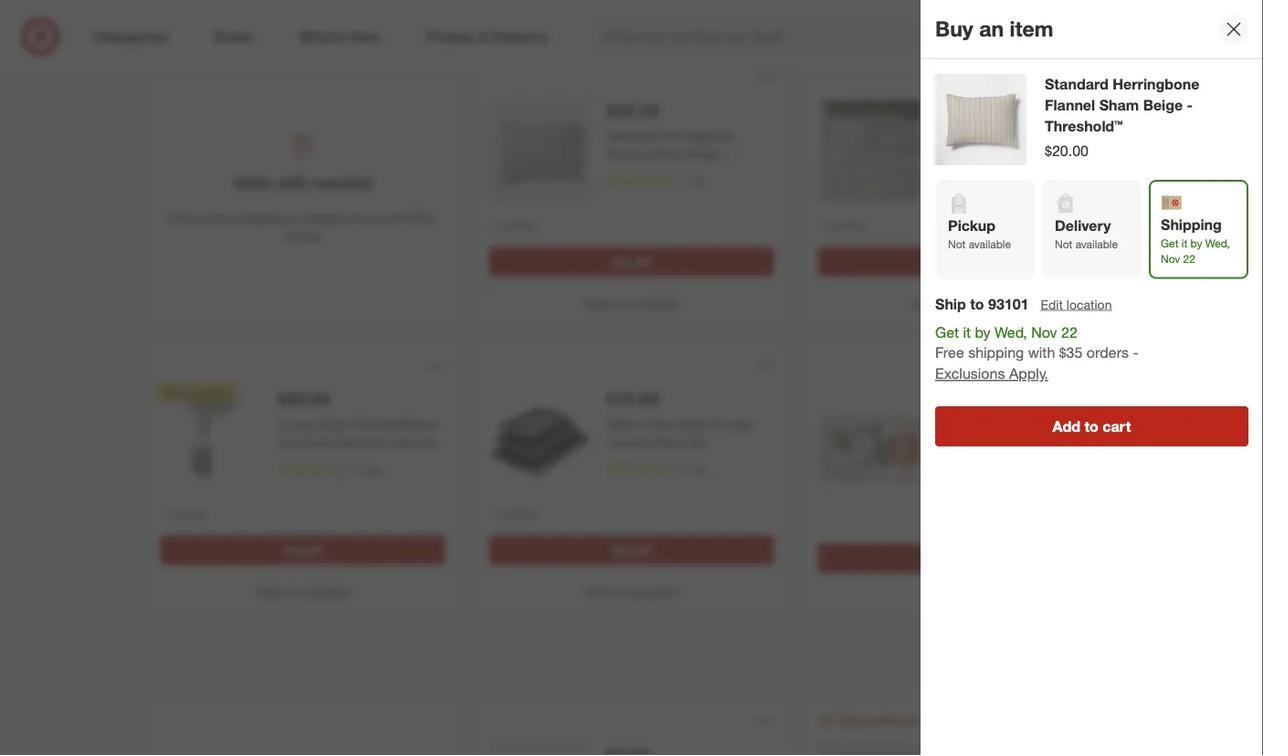 Task type: describe. For each thing, give the bounding box(es) containing it.
not for pickup
[[948, 238, 966, 251]]

exclusions apply. link
[[936, 365, 1049, 383]]

item
[[1010, 16, 1054, 42]]

cart
[[1103, 417, 1132, 435]]

it inside "shipping get it by wed, nov 22"
[[1182, 237, 1188, 250]]

mark as purchased for $79.00
[[914, 296, 1008, 309]]

with inside free 2-day shipping on eligible items with $35+ orders
[[382, 210, 406, 226]]

22 inside "get it by wed, nov 22 free shipping with $35 orders - exclusions apply. add to cart"
[[1062, 323, 1078, 341]]

needed for $20.00
[[498, 218, 536, 232]]

free 2-day shipping on eligible items with $35+ orders
[[168, 210, 438, 244]]

edit location
[[1041, 296, 1112, 312]]

ultra
[[646, 416, 673, 432]]

search button
[[1020, 16, 1064, 60]]

purchased for $59.99
[[298, 584, 350, 598]]

standard herringbone flannel sham beige - threshold™ image for standard herringbone flannel sham beige - threshold™
[[936, 74, 1027, 165]]

by inside "get it by wed, nov 22 free shipping with $35 orders - exclusions apply. add to cart"
[[975, 323, 991, 341]]

3
[[1233, 19, 1238, 30]]

$20.00 inside '$20.00 standard herringbone flannel sham beige - threshold™'
[[607, 100, 659, 121]]

nov inside "shipping get it by wed, nov 22"
[[1161, 252, 1181, 266]]

buy an item
[[936, 16, 1054, 42]]

bedding
[[1034, 146, 1083, 162]]

$500
[[1030, 398, 1068, 419]]

pickup not available
[[948, 217, 1012, 251]]

shipping inside "get it by wed, nov 22 free shipping with $35 orders - exclusions apply. add to cart"
[[969, 344, 1024, 362]]

ship
[[936, 295, 966, 313]]

free inside free 2-day shipping on eligible items with $35+ orders
[[168, 210, 193, 226]]

needed for $19.99
[[498, 507, 536, 520]]

wilton ultra bake pro 3pc cookie sheet set image
[[489, 387, 593, 490]]

$35+
[[410, 210, 438, 226]]

mark as purchased link for $19.99
[[584, 583, 680, 600]]

standard inside standard herringbone flannel sham beige - threshold™ $20.00
[[1045, 75, 1109, 93]]

0 vertical spatial to
[[971, 295, 985, 313]]

as for $59.99
[[284, 584, 295, 598]]

wilton
[[607, 416, 643, 432]]

clipped
[[991, 128, 1036, 144]]

3 link
[[1205, 16, 1245, 57]]

gift for $59.99
[[306, 544, 323, 557]]

1 for $79.00
[[818, 218, 824, 232]]

$20.00 standard herringbone flannel sham beige - threshold™
[[607, 100, 735, 180]]

8pc antimicrobial washcloth set gray - room essentials™ image
[[818, 742, 921, 756]]

gift cards image
[[818, 396, 925, 503]]

an
[[980, 16, 1004, 42]]

ship to 93101
[[936, 295, 1029, 313]]

threshold™ inside $79.00 5pc king clipped stripe poms comforter bedding set gray - threshold™
[[998, 164, 1062, 180]]

$20.00 inside standard herringbone flannel sham beige - threshold™ $20.00
[[1045, 142, 1089, 160]]

wanted
[[192, 386, 228, 400]]

gray
[[959, 164, 986, 180]]

search
[[1020, 29, 1064, 47]]

herringbone inside standard herringbone flannel sham beige - threshold™ $20.00
[[1113, 75, 1200, 93]]

steamer
[[391, 435, 439, 451]]

get it by wed, nov 22 free shipping with $35 orders - exclusions apply. add to cart
[[936, 323, 1139, 435]]

edit location button
[[1040, 294, 1113, 315]]

standard herringbone flannel sham beige - threshold™ $20.00
[[1045, 75, 1200, 160]]

pickup
[[948, 217, 996, 234]]

78
[[691, 175, 703, 189]]

1 needed for $19.99
[[489, 507, 536, 520]]

flannel inside standard herringbone flannel sham beige - threshold™ $20.00
[[1045, 96, 1096, 114]]

gift for $19.99
[[635, 544, 652, 557]]

turbo
[[319, 416, 352, 432]]

buy for $19.99
[[612, 544, 632, 557]]

add
[[1053, 417, 1081, 435]]

beige inside '$20.00 standard herringbone flannel sham beige - threshold™'
[[689, 146, 722, 162]]

day
[[209, 210, 230, 226]]

eligible
[[304, 210, 344, 226]]

$5.00 - $500
[[971, 398, 1068, 419]]

1 needed for $79.00
[[818, 218, 865, 232]]

$35
[[1060, 344, 1083, 362]]

poms
[[936, 146, 969, 162]]

delivery
[[1055, 217, 1112, 234]]

stripe
[[1039, 128, 1073, 144]]

as for $79.00
[[941, 296, 953, 309]]

231
[[691, 464, 709, 478]]

$19.99 wilton ultra bake pro 3pc cookie sheet set
[[607, 389, 754, 451]]

it inside "get it by wed, nov 22 free shipping with $35 orders - exclusions apply. add to cart"
[[963, 323, 971, 341]]

93101
[[989, 295, 1029, 313]]

exclusions
[[936, 365, 1005, 383]]

$59.99
[[278, 389, 330, 410]]

by inside "shipping get it by wed, nov 22"
[[1191, 237, 1203, 250]]

$5.00
[[971, 398, 1014, 419]]

$79.00 5pc king clipped stripe poms comforter bedding set gray - threshold™
[[936, 100, 1083, 180]]

mark for $79.00
[[914, 296, 938, 309]]

set for $19.99
[[688, 435, 708, 451]]

not for delivery
[[1055, 238, 1073, 251]]

- inside '$20.00 standard herringbone flannel sham beige - threshold™'
[[725, 146, 730, 162]]

buy an item dialog
[[921, 0, 1264, 756]]

mark as purchased link for $79.00
[[913, 294, 1009, 311]]

1 for $20.00
[[489, 218, 495, 232]]

discontinued
[[837, 712, 918, 728]]

as for $20.00
[[612, 296, 624, 309]]



Task type: vqa. For each thing, say whether or not it's contained in the screenshot.


Task type: locate. For each thing, give the bounding box(es) containing it.
0 horizontal spatial shipping
[[233, 210, 282, 226]]

1 horizontal spatial not
[[1055, 238, 1073, 251]]

it down ship to 93101
[[963, 323, 971, 341]]

1 for $59.99
[[160, 507, 166, 520]]

1 horizontal spatial by
[[1191, 237, 1203, 250]]

flannel
[[1045, 96, 1096, 114], [607, 146, 648, 162]]

available down pickup
[[969, 238, 1012, 251]]

purchased
[[627, 296, 679, 309], [956, 296, 1008, 309], [298, 584, 350, 598], [627, 584, 679, 598]]

1 horizontal spatial beige
[[1144, 96, 1183, 114]]

available for delivery
[[1076, 238, 1118, 251]]

0 horizontal spatial it
[[963, 323, 971, 341]]

wed, down shipping
[[1206, 237, 1230, 250]]

free left 2-
[[168, 210, 193, 226]]

0 horizontal spatial 22
[[1062, 323, 1078, 341]]

0 vertical spatial herringbone
[[1113, 75, 1200, 93]]

to inside "get it by wed, nov 22 free shipping with $35 orders - exclusions apply. add to cart"
[[1085, 417, 1099, 435]]

1 not from the left
[[948, 238, 966, 251]]

1 vertical spatial nov
[[1032, 323, 1058, 341]]

sheet
[[651, 435, 685, 451]]

needed for $79.00
[[827, 218, 865, 232]]

1 needed down conair turbo extremesteam handheld garment steamer 'image'
[[160, 507, 207, 520]]

items
[[348, 210, 379, 226]]

mark as purchased for $19.99
[[585, 584, 679, 598]]

buy for $59.99
[[283, 544, 303, 557]]

0 vertical spatial sham
[[1100, 96, 1140, 114]]

standard herringbone flannel sham beige - threshold™ image for $20.00
[[489, 98, 593, 201]]

most
[[164, 386, 189, 400]]

to right ship on the right
[[971, 295, 985, 313]]

1 vertical spatial sham
[[652, 146, 685, 162]]

mark
[[585, 296, 609, 309], [914, 296, 938, 309], [256, 584, 280, 598], [585, 584, 609, 598]]

$79.00
[[936, 100, 988, 121]]

1 horizontal spatial with
[[1028, 344, 1056, 362]]

herringbone
[[1113, 75, 1200, 93], [663, 128, 735, 144]]

1 needed right the $35+
[[489, 218, 536, 232]]

conair turbo extremesteam handheld garment steamer image
[[160, 387, 264, 490]]

set
[[936, 164, 955, 180], [688, 435, 708, 451]]

on
[[286, 210, 300, 226]]

0 vertical spatial wed,
[[1206, 237, 1230, 250]]

cookie
[[607, 435, 648, 451]]

set for $79.00
[[936, 164, 955, 180]]

set inside $79.00 5pc king clipped stripe poms comforter bedding set gray - threshold™
[[936, 164, 955, 180]]

1 horizontal spatial get
[[1161, 237, 1179, 250]]

it down shipping
[[1182, 237, 1188, 250]]

What can we help you find? suggestions appear below search field
[[593, 16, 1032, 57]]

threshold™ left 78
[[607, 164, 671, 180]]

with inside "get it by wed, nov 22 free shipping with $35 orders - exclusions apply. add to cart"
[[1028, 344, 1056, 362]]

bake
[[677, 416, 706, 432]]

5pc
[[936, 128, 958, 144]]

$19.99
[[607, 389, 659, 410]]

$20.00
[[607, 100, 659, 121], [1045, 142, 1089, 160]]

buy gift button for $20.00
[[489, 247, 774, 276]]

22
[[1184, 252, 1196, 266], [1062, 323, 1078, 341]]

location
[[1067, 296, 1112, 312]]

not
[[948, 238, 966, 251], [1055, 238, 1073, 251]]

purchased for $20.00
[[627, 296, 679, 309]]

standard inside '$20.00 standard herringbone flannel sham beige - threshold™'
[[607, 128, 659, 144]]

0 horizontal spatial sham
[[652, 146, 685, 162]]

still
[[277, 172, 306, 193]]

1 horizontal spatial sham
[[1100, 96, 1140, 114]]

orders down on
[[284, 228, 321, 244]]

to
[[971, 295, 985, 313], [1085, 417, 1099, 435]]

194
[[1020, 175, 1038, 189]]

nov down edit
[[1032, 323, 1058, 341]]

1 horizontal spatial wed,
[[1206, 237, 1230, 250]]

1 horizontal spatial available
[[1076, 238, 1118, 251]]

1 needed
[[489, 218, 536, 232], [818, 218, 865, 232], [160, 507, 207, 520], [489, 507, 536, 520]]

set down bake
[[688, 435, 708, 451]]

not down delivery
[[1055, 238, 1073, 251]]

sham inside '$20.00 standard herringbone flannel sham beige - threshold™'
[[652, 146, 685, 162]]

with
[[382, 210, 406, 226], [1028, 344, 1056, 362]]

beige inside standard herringbone flannel sham beige - threshold™ $20.00
[[1144, 96, 1183, 114]]

add to cart button
[[936, 406, 1249, 447]]

2-
[[197, 210, 209, 226]]

1 for $19.99
[[489, 507, 495, 520]]

0 horizontal spatial standard herringbone flannel sham beige - threshold™ image
[[489, 98, 593, 201]]

gifts
[[234, 172, 273, 193]]

apply.
[[1010, 365, 1049, 383]]

standard herringbone flannel sham beige - threshold™ image inside 'buy an item' dialog
[[936, 74, 1027, 165]]

get down shipping
[[1161, 237, 1179, 250]]

set inside $19.99 wilton ultra bake pro 3pc cookie sheet set
[[688, 435, 708, 451]]

wed,
[[1206, 237, 1230, 250], [995, 323, 1028, 341]]

standard herringbone flannel sham beige - threshold™ image
[[936, 74, 1027, 165], [489, 98, 593, 201]]

1 horizontal spatial $20.00
[[1045, 142, 1089, 160]]

0 vertical spatial 22
[[1184, 252, 1196, 266]]

0 vertical spatial by
[[1191, 237, 1203, 250]]

1 horizontal spatial it
[[1182, 237, 1188, 250]]

gift for $20.00
[[635, 255, 652, 269]]

1 vertical spatial herringbone
[[663, 128, 735, 144]]

0 vertical spatial shipping
[[233, 210, 282, 226]]

orders right $35 at the top of page
[[1087, 344, 1129, 362]]

buy inside dialog
[[936, 16, 974, 42]]

3pc
[[732, 416, 754, 432]]

1 vertical spatial beige
[[689, 146, 722, 162]]

buy gift
[[612, 255, 652, 269], [283, 544, 323, 557], [612, 544, 652, 557]]

extremesteam
[[355, 416, 439, 432]]

2 not from the left
[[1055, 238, 1073, 251]]

1 down wilton ultra bake pro 3pc cookie sheet set image
[[489, 507, 495, 520]]

buy gift button
[[489, 247, 774, 276], [160, 536, 445, 565], [489, 536, 774, 565]]

with left the $35+
[[382, 210, 406, 226]]

wed, inside "get it by wed, nov 22 free shipping with $35 orders - exclusions apply. add to cart"
[[995, 323, 1028, 341]]

shipping left on
[[233, 210, 282, 226]]

nov down shipping
[[1161, 252, 1181, 266]]

get inside "get it by wed, nov 22 free shipping with $35 orders - exclusions apply. add to cart"
[[936, 323, 959, 341]]

mark for $20.00
[[585, 296, 609, 309]]

purchased for $19.99
[[627, 584, 679, 598]]

by down shipping
[[1191, 237, 1203, 250]]

mark as purchased for $59.99
[[256, 584, 350, 598]]

mark as purchased link for $59.99
[[255, 583, 351, 600]]

handheld
[[278, 435, 334, 451]]

1 vertical spatial orders
[[1087, 344, 1129, 362]]

threshold™ inside standard herringbone flannel sham beige - threshold™ $20.00
[[1045, 117, 1123, 135]]

comforter
[[972, 146, 1031, 162]]

threshold™ down comforter
[[998, 164, 1062, 180]]

$59.99 conair turbo extremesteam handheld garment steamer
[[278, 389, 439, 451]]

1 vertical spatial 22
[[1062, 323, 1078, 341]]

mark as purchased link for $20.00
[[584, 294, 680, 311]]

set down poms
[[936, 164, 955, 180]]

edit
[[1041, 296, 1063, 312]]

buy gift button for $59.99
[[160, 536, 445, 565]]

0 vertical spatial set
[[936, 164, 955, 180]]

mark as purchased
[[585, 296, 679, 309], [914, 296, 1008, 309], [256, 584, 350, 598], [585, 584, 679, 598]]

0 horizontal spatial get
[[936, 323, 959, 341]]

sham inside standard herringbone flannel sham beige - threshold™ $20.00
[[1100, 96, 1140, 114]]

836
[[362, 464, 381, 478]]

free up exclusions
[[936, 344, 965, 362]]

1 available from the left
[[969, 238, 1012, 251]]

0 horizontal spatial standard
[[607, 128, 659, 144]]

- inside standard herringbone flannel sham beige - threshold™ $20.00
[[1187, 96, 1193, 114]]

buy gift button for $19.99
[[489, 536, 774, 565]]

1 horizontal spatial 22
[[1184, 252, 1196, 266]]

1 vertical spatial to
[[1085, 417, 1099, 435]]

1 vertical spatial set
[[688, 435, 708, 451]]

0 horizontal spatial by
[[975, 323, 991, 341]]

0 vertical spatial flannel
[[1045, 96, 1096, 114]]

1 needed down wilton ultra bake pro 3pc cookie sheet set image
[[489, 507, 536, 520]]

mark as purchased for $20.00
[[585, 296, 679, 309]]

0 horizontal spatial not
[[948, 238, 966, 251]]

buy gift for $20.00
[[612, 255, 652, 269]]

22 inside "shipping get it by wed, nov 22"
[[1184, 252, 1196, 266]]

- inside $79.00 5pc king clipped stripe poms comforter bedding set gray - threshold™
[[989, 164, 994, 180]]

to right add
[[1085, 417, 1099, 435]]

5pc king clipped stripe poms comforter bedding set gray - threshold™ image
[[818, 98, 921, 201]]

1 needed down 5pc king clipped stripe poms comforter bedding set gray - threshold™ image
[[818, 218, 865, 232]]

0 horizontal spatial free
[[168, 210, 193, 226]]

pro
[[709, 416, 729, 432]]

get inside "shipping get it by wed, nov 22"
[[1161, 237, 1179, 250]]

22 down shipping
[[1184, 252, 1196, 266]]

2pk hand towel set white - room essentials™ image
[[489, 742, 593, 756]]

garment
[[337, 435, 387, 451]]

- inside "get it by wed, nov 22 free shipping with $35 orders - exclusions apply. add to cart"
[[1133, 344, 1139, 362]]

0 vertical spatial nov
[[1161, 252, 1181, 266]]

1 down conair turbo extremesteam handheld garment steamer 'image'
[[160, 507, 166, 520]]

orders
[[284, 228, 321, 244], [1087, 344, 1129, 362]]

delivery not available
[[1055, 217, 1118, 251]]

0 vertical spatial free
[[168, 210, 193, 226]]

1 vertical spatial shipping
[[969, 344, 1024, 362]]

wed, inside "shipping get it by wed, nov 22"
[[1206, 237, 1230, 250]]

needed for $59.99
[[169, 507, 207, 520]]

nov inside "get it by wed, nov 22 free shipping with $35 orders - exclusions apply. add to cart"
[[1032, 323, 1058, 341]]

-
[[1187, 96, 1193, 114], [725, 146, 730, 162], [989, 164, 994, 180], [1133, 344, 1139, 362], [1018, 398, 1025, 419]]

shipping
[[1161, 216, 1222, 233]]

0 horizontal spatial set
[[688, 435, 708, 451]]

1 vertical spatial wed,
[[995, 323, 1028, 341]]

1 horizontal spatial shipping
[[969, 344, 1024, 362]]

0 vertical spatial beige
[[1144, 96, 1183, 114]]

0 horizontal spatial nov
[[1032, 323, 1058, 341]]

mark for $19.99
[[585, 584, 609, 598]]

king
[[961, 128, 987, 144]]

0 vertical spatial $20.00
[[607, 100, 659, 121]]

0 horizontal spatial flannel
[[607, 146, 648, 162]]

get down ship on the right
[[936, 323, 959, 341]]

0 horizontal spatial with
[[382, 210, 406, 226]]

buy gift for $59.99
[[283, 544, 323, 557]]

available inside delivery not available
[[1076, 238, 1118, 251]]

1 horizontal spatial orders
[[1087, 344, 1129, 362]]

not down pickup
[[948, 238, 966, 251]]

nov
[[1161, 252, 1181, 266], [1032, 323, 1058, 341]]

orders inside free 2-day shipping on eligible items with $35+ orders
[[284, 228, 321, 244]]

available for pickup
[[969, 238, 1012, 251]]

gifts still needed
[[234, 172, 372, 193]]

get
[[1161, 237, 1179, 250], [936, 323, 959, 341]]

threshold™ up bedding
[[1045, 117, 1123, 135]]

1 vertical spatial free
[[936, 344, 965, 362]]

1 vertical spatial standard
[[607, 128, 659, 144]]

0 vertical spatial standard
[[1045, 75, 1109, 93]]

flannel inside '$20.00 standard herringbone flannel sham beige - threshold™'
[[607, 146, 648, 162]]

22 up $35 at the top of page
[[1062, 323, 1078, 341]]

2 available from the left
[[1076, 238, 1118, 251]]

mark as purchased link
[[584, 294, 680, 311], [913, 294, 1009, 311], [255, 583, 351, 600], [584, 583, 680, 600]]

0 horizontal spatial orders
[[284, 228, 321, 244]]

0 horizontal spatial to
[[971, 295, 985, 313]]

needed
[[311, 172, 372, 193], [498, 218, 536, 232], [827, 218, 865, 232], [169, 507, 207, 520], [498, 507, 536, 520]]

0 horizontal spatial wed,
[[995, 323, 1028, 341]]

shipping get it by wed, nov 22
[[1161, 216, 1230, 266]]

0 horizontal spatial $20.00
[[607, 100, 659, 121]]

1 horizontal spatial standard herringbone flannel sham beige - threshold™ image
[[936, 74, 1027, 165]]

1 horizontal spatial free
[[936, 344, 965, 362]]

1 vertical spatial get
[[936, 323, 959, 341]]

mark for $59.99
[[256, 584, 280, 598]]

1 right the $35+
[[489, 218, 495, 232]]

threshold™ inside '$20.00 standard herringbone flannel sham beige - threshold™'
[[607, 164, 671, 180]]

1 horizontal spatial set
[[936, 164, 955, 180]]

0 vertical spatial with
[[382, 210, 406, 226]]

as for $19.99
[[612, 584, 624, 598]]

buy gift for $19.99
[[612, 544, 652, 557]]

0 vertical spatial it
[[1182, 237, 1188, 250]]

by
[[1191, 237, 1203, 250], [975, 323, 991, 341]]

1 needed for $59.99
[[160, 507, 207, 520]]

not inside pickup not available
[[948, 238, 966, 251]]

shipping inside free 2-day shipping on eligible items with $35+ orders
[[233, 210, 282, 226]]

not inside delivery not available
[[1055, 238, 1073, 251]]

0 vertical spatial get
[[1161, 237, 1179, 250]]

1 vertical spatial with
[[1028, 344, 1056, 362]]

with up apply.
[[1028, 344, 1056, 362]]

available down delivery
[[1076, 238, 1118, 251]]

shipping up exclusions apply. link
[[969, 344, 1024, 362]]

1 horizontal spatial flannel
[[1045, 96, 1096, 114]]

1 horizontal spatial standard
[[1045, 75, 1109, 93]]

wed, down 93101
[[995, 323, 1028, 341]]

available
[[969, 238, 1012, 251], [1076, 238, 1118, 251]]

1 vertical spatial flannel
[[607, 146, 648, 162]]

1 vertical spatial it
[[963, 323, 971, 341]]

available inside pickup not available
[[969, 238, 1012, 251]]

orders inside "get it by wed, nov 22 free shipping with $35 orders - exclusions apply. add to cart"
[[1087, 344, 1129, 362]]

herringbone inside '$20.00 standard herringbone flannel sham beige - threshold™'
[[663, 128, 735, 144]]

1 needed for $20.00
[[489, 218, 536, 232]]

threshold™
[[1045, 117, 1123, 135], [607, 164, 671, 180], [998, 164, 1062, 180]]

most wanted
[[164, 386, 228, 400]]

0 horizontal spatial herringbone
[[663, 128, 735, 144]]

0 vertical spatial orders
[[284, 228, 321, 244]]

buy
[[936, 16, 974, 42], [612, 255, 632, 269], [283, 544, 303, 557], [612, 544, 632, 557]]

0 horizontal spatial available
[[969, 238, 1012, 251]]

0 horizontal spatial beige
[[689, 146, 722, 162]]

conair
[[278, 416, 316, 432]]

free inside "get it by wed, nov 22 free shipping with $35 orders - exclusions apply. add to cart"
[[936, 344, 965, 362]]

1 horizontal spatial herringbone
[[1113, 75, 1200, 93]]

free
[[168, 210, 193, 226], [936, 344, 965, 362]]

1 horizontal spatial nov
[[1161, 252, 1181, 266]]

by down ship to 93101
[[975, 323, 991, 341]]

gift
[[635, 255, 652, 269], [306, 544, 323, 557], [635, 544, 652, 557]]

1 vertical spatial $20.00
[[1045, 142, 1089, 160]]

1 vertical spatial by
[[975, 323, 991, 341]]

buy for $20.00
[[612, 255, 632, 269]]

1 horizontal spatial to
[[1085, 417, 1099, 435]]

1 down 5pc king clipped stripe poms comforter bedding set gray - threshold™ image
[[818, 218, 824, 232]]

as
[[612, 296, 624, 309], [941, 296, 953, 309], [284, 584, 295, 598], [612, 584, 624, 598]]

purchased for $79.00
[[956, 296, 1008, 309]]



